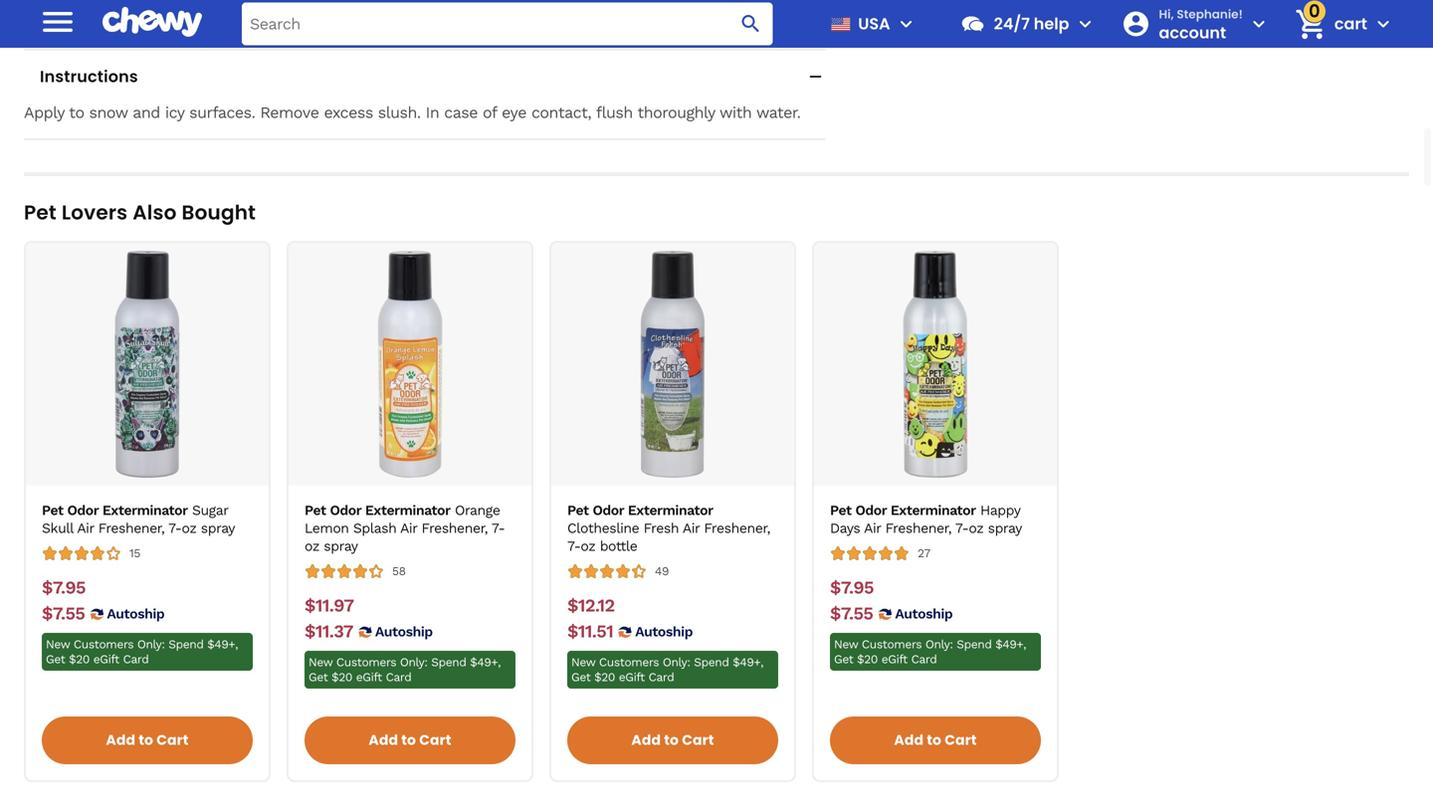 Task type: describe. For each thing, give the bounding box(es) containing it.
card for days
[[912, 653, 937, 667]]

oz inside sugar skull air freshener, 7-oz spray
[[182, 520, 197, 537]]

add to cart button for skull
[[42, 717, 253, 765]]

in
[[426, 103, 439, 122]]

account menu image
[[1247, 12, 1271, 36]]

bottle
[[600, 538, 638, 555]]

$20 down $11.51 text field
[[595, 671, 615, 685]]

$49+, for orange lemon splash air freshener, 7- oz spray
[[470, 656, 501, 670]]

exterminator for days
[[891, 502, 976, 519]]

3 add to cart button from the left
[[568, 717, 779, 765]]

pet odor exterminator for lemon
[[305, 502, 451, 519]]

$11.97 text field
[[305, 596, 354, 617]]

$7.55 for days
[[830, 603, 874, 624]]

exterminator for skull
[[102, 502, 188, 519]]

air inside sugar skull air freshener, 7-oz spray
[[77, 520, 94, 537]]

and
[[133, 103, 160, 122]]

water.
[[757, 103, 801, 122]]

freshener, inside orange lemon splash air freshener, 7- oz spray
[[422, 520, 488, 537]]

card for lemon
[[386, 671, 412, 685]]

Product search field
[[242, 2, 773, 45]]

instructions image
[[806, 67, 826, 87]]

spend for happy days air freshener, 7-oz spray
[[957, 638, 992, 652]]

cart link
[[1287, 0, 1368, 48]]

$11.51
[[568, 621, 614, 642]]

crystal,
[[220, 0, 275, 12]]

freshener, inside happy days air freshener, 7-oz spray
[[886, 520, 952, 537]]

skull
[[42, 520, 73, 537]]

pet odor exterminator orange lemon splash air freshener, 7-oz spray image
[[297, 251, 524, 478]]

$12.12
[[568, 596, 615, 616]]

Search text field
[[242, 2, 773, 45]]

help menu image
[[1074, 12, 1098, 36]]

freshener, inside sugar skull air freshener, 7-oz spray
[[98, 520, 165, 537]]

lemon
[[305, 520, 349, 537]]

orange lemon splash air freshener, 7- oz spray
[[305, 502, 505, 555]]

agents,
[[24, 13, 78, 32]]

glycols,
[[338, 0, 394, 12]]

7- inside pet odor exterminator clothesline fresh air freshener, 7-oz bottle
[[568, 538, 581, 555]]

spray for happy
[[988, 520, 1022, 537]]

add to cart button for days
[[830, 717, 1041, 765]]

new customers only: spend $49+, get $20 egift card down $11.51 text field
[[572, 656, 764, 685]]

account
[[1159, 21, 1227, 44]]

autoship for days
[[895, 606, 953, 622]]

7- inside orange lemon splash air freshener, 7- oz spray
[[492, 520, 505, 537]]

egift for lemon
[[356, 671, 382, 685]]

$7.95 text field for days
[[830, 578, 874, 599]]

card for skull
[[123, 653, 149, 667]]

list containing $7.95
[[24, 241, 1410, 783]]

add for lemon
[[369, 731, 398, 750]]

pet odor exterminator for days
[[830, 502, 976, 519]]

get for orange lemon splash air freshener, 7- oz spray
[[309, 671, 328, 685]]

$12.12 text field
[[568, 596, 615, 617]]

lovers
[[62, 199, 128, 227]]

cart menu image
[[1372, 12, 1396, 36]]

usa button
[[823, 0, 919, 48]]

spray for sugar
[[201, 520, 235, 537]]

cart
[[1335, 12, 1368, 35]]

thoroughly
[[638, 103, 715, 122]]

excess
[[324, 103, 373, 122]]

apply
[[24, 103, 64, 122]]

oz inside pet odor exterminator clothesline fresh air freshener, 7-oz bottle
[[581, 538, 596, 555]]

egift for skull
[[93, 653, 119, 667]]

$20 for happy days air freshener, 7-oz spray
[[857, 653, 878, 667]]

stephanie!
[[1177, 6, 1243, 22]]

0 horizontal spatial menu image
[[38, 2, 78, 42]]

add to cart for days
[[894, 731, 977, 750]]

add to cart for lemon
[[369, 731, 452, 750]]

pet for sugar skull air freshener, 7-oz spray
[[42, 502, 63, 519]]

hi,
[[1159, 6, 1174, 22]]

fresh
[[644, 520, 679, 537]]

modified carbonyldiamide crystal, special glycols, non-ionic surfactants accelerants, proprietary traction agents, special inhibitors.
[[24, 0, 804, 32]]

happy
[[981, 502, 1021, 519]]

3 cart from the left
[[682, 731, 715, 750]]

customers for lemon
[[336, 656, 396, 670]]

pet inside pet odor exterminator clothesline fresh air freshener, 7-oz bottle
[[568, 502, 589, 519]]

contact,
[[532, 103, 592, 122]]

24/7 help
[[994, 12, 1070, 35]]

autoship down 49
[[635, 624, 693, 640]]

to for happy days air freshener, 7-oz spray
[[927, 731, 942, 750]]

chewy support image
[[960, 11, 986, 37]]

clothesline
[[568, 520, 640, 537]]

days
[[830, 520, 861, 537]]

$7.55 for skull
[[42, 603, 85, 624]]

spend for orange lemon splash air freshener, 7- oz spray
[[431, 656, 467, 670]]

remove
[[260, 103, 319, 122]]

submit search image
[[739, 12, 763, 36]]

flush
[[596, 103, 633, 122]]

spend for sugar skull air freshener, 7-oz spray
[[169, 638, 204, 652]]

with
[[720, 103, 752, 122]]

add for days
[[894, 731, 924, 750]]

new customers only: spend $49+, get $20 egift card for days
[[834, 638, 1027, 667]]

non-
[[399, 0, 436, 12]]

new customers only: spend $49+, get $20 egift card for lemon
[[309, 656, 501, 685]]

usa
[[859, 12, 891, 35]]

3 add to cart from the left
[[632, 731, 715, 750]]

case
[[444, 103, 478, 122]]

cart for sugar skull air freshener, 7-oz spray
[[157, 731, 189, 750]]

surfaces.
[[189, 103, 255, 122]]

also
[[133, 199, 177, 227]]

traction
[[745, 0, 804, 12]]



Task type: vqa. For each thing, say whether or not it's contained in the screenshot.


Task type: locate. For each thing, give the bounding box(es) containing it.
only:
[[137, 638, 165, 652], [926, 638, 953, 652], [400, 656, 428, 670], [663, 656, 691, 670]]

freshener,
[[98, 520, 165, 537], [422, 520, 488, 537], [704, 520, 771, 537], [886, 520, 952, 537]]

$20
[[69, 653, 90, 667], [857, 653, 878, 667], [332, 671, 352, 685], [595, 671, 615, 685]]

27
[[918, 547, 931, 561]]

4 freshener, from the left
[[886, 520, 952, 537]]

$7.95 text field up $7.55 text box
[[42, 578, 86, 599]]

exterminator for lemon
[[365, 502, 451, 519]]

customers down $7.55 text box
[[74, 638, 134, 652]]

pet up the "clothesline"
[[568, 502, 589, 519]]

1 horizontal spatial $7.95
[[830, 578, 874, 599]]

pet odor exterminator up 27
[[830, 502, 976, 519]]

new for orange lemon splash air freshener, 7- oz spray
[[309, 656, 333, 670]]

odor inside pet odor exterminator clothesline fresh air freshener, 7-oz bottle
[[593, 502, 624, 519]]

2 $7.95 text field from the left
[[830, 578, 874, 599]]

autoship for lemon
[[375, 624, 433, 640]]

get down $11.51 text field
[[572, 671, 591, 685]]

49
[[655, 565, 669, 579]]

spray down sugar
[[201, 520, 235, 537]]

only: down 27
[[926, 638, 953, 652]]

items image
[[1294, 7, 1329, 42]]

inhibitors.
[[140, 13, 213, 32]]

24/7
[[994, 12, 1030, 35]]

add to cart button for lemon
[[305, 717, 516, 765]]

pet odor exterminator sugar skull air freshener, 7-oz spray image
[[34, 251, 261, 478]]

air right days on the bottom of the page
[[864, 520, 881, 537]]

1 pet odor exterminator from the left
[[42, 502, 188, 519]]

menu image up instructions
[[38, 2, 78, 42]]

spray
[[201, 520, 235, 537], [988, 520, 1022, 537], [324, 538, 358, 555]]

egift
[[93, 653, 119, 667], [882, 653, 908, 667], [356, 671, 382, 685], [619, 671, 645, 685]]

oz down sugar
[[182, 520, 197, 537]]

air inside happy days air freshener, 7-oz spray
[[864, 520, 881, 537]]

2 odor from the left
[[330, 502, 361, 519]]

pet odor exterminator happy days air freshener, 7-oz spray image
[[822, 251, 1049, 478]]

$20 down $7.55 text field on the bottom right
[[857, 653, 878, 667]]

pet lovers also bought
[[24, 199, 256, 227]]

add
[[106, 731, 136, 750], [369, 731, 398, 750], [632, 731, 661, 750], [894, 731, 924, 750]]

chewy home image
[[103, 0, 202, 44]]

0 horizontal spatial $7.95 text field
[[42, 578, 86, 599]]

odor up the "clothesline"
[[593, 502, 624, 519]]

4 add to cart from the left
[[894, 731, 977, 750]]

special down carbonyldiamide
[[83, 13, 135, 32]]

7- inside sugar skull air freshener, 7-oz spray
[[168, 520, 182, 537]]

15
[[129, 547, 140, 561]]

$20 for orange lemon splash air freshener, 7- oz spray
[[332, 671, 352, 685]]

2 horizontal spatial pet odor exterminator
[[830, 502, 976, 519]]

4 add to cart button from the left
[[830, 717, 1041, 765]]

air
[[77, 520, 94, 537], [400, 520, 417, 537], [683, 520, 700, 537], [864, 520, 881, 537]]

$49+, for sugar skull air freshener, 7-oz spray
[[207, 638, 238, 652]]

2 add to cart from the left
[[369, 731, 452, 750]]

accelerants,
[[565, 0, 655, 12]]

odor for skull
[[67, 502, 99, 519]]

autoship down 15
[[107, 606, 165, 622]]

3 add from the left
[[632, 731, 661, 750]]

get for happy days air freshener, 7-oz spray
[[834, 653, 854, 667]]

2 freshener, from the left
[[422, 520, 488, 537]]

to
[[69, 103, 84, 122], [139, 731, 153, 750], [401, 731, 416, 750], [664, 731, 679, 750], [927, 731, 942, 750]]

pet odor exterminator up splash at the left
[[305, 502, 451, 519]]

2 exterminator from the left
[[365, 502, 451, 519]]

spray down happy
[[988, 520, 1022, 537]]

4 cart from the left
[[945, 731, 977, 750]]

slush.
[[378, 103, 421, 122]]

new down $7.55 text box
[[46, 638, 70, 652]]

$7.55 text field
[[830, 603, 874, 625]]

air right skull
[[77, 520, 94, 537]]

menu image
[[38, 2, 78, 42], [895, 12, 919, 36]]

1 cart from the left
[[157, 731, 189, 750]]

customers for skull
[[74, 638, 134, 652]]

$7.55 down days on the bottom of the page
[[830, 603, 874, 624]]

spray inside happy days air freshener, 7-oz spray
[[988, 520, 1022, 537]]

spray inside sugar skull air freshener, 7-oz spray
[[201, 520, 235, 537]]

icy
[[165, 103, 184, 122]]

freshener, up 27
[[886, 520, 952, 537]]

oz
[[182, 520, 197, 537], [969, 520, 984, 537], [305, 538, 320, 555], [581, 538, 596, 555]]

new customers only: spend $49+, get $20 egift card down $7.55 text box
[[46, 638, 238, 667]]

sugar
[[192, 502, 228, 519]]

odor up skull
[[67, 502, 99, 519]]

0 horizontal spatial $7.95
[[42, 578, 86, 599]]

customers for days
[[862, 638, 922, 652]]

$11.37 text field
[[305, 621, 353, 643]]

spray down "lemon" in the bottom of the page
[[324, 538, 358, 555]]

$11.51 text field
[[568, 621, 614, 643]]

get for sugar skull air freshener, 7-oz spray
[[46, 653, 65, 667]]

2 $7.55 from the left
[[830, 603, 874, 624]]

$7.95 up $7.55 text box
[[42, 578, 86, 599]]

new customers only: spend $49+, get $20 egift card down $11.37 text field
[[309, 656, 501, 685]]

pet odor exterminator
[[42, 502, 188, 519], [305, 502, 451, 519], [830, 502, 976, 519]]

$7.95
[[42, 578, 86, 599], [830, 578, 874, 599]]

3 exterminator from the left
[[628, 502, 714, 519]]

$7.55 text field
[[42, 603, 85, 625]]

2 add to cart button from the left
[[305, 717, 516, 765]]

freshener, right fresh on the left bottom of page
[[704, 520, 771, 537]]

new down $11.37 text field
[[309, 656, 333, 670]]

egift for days
[[882, 653, 908, 667]]

odor
[[67, 502, 99, 519], [330, 502, 361, 519], [593, 502, 624, 519], [856, 502, 887, 519]]

cart for happy days air freshener, 7-oz spray
[[945, 731, 977, 750]]

exterminator inside pet odor exterminator clothesline fresh air freshener, 7-oz bottle
[[628, 502, 714, 519]]

3 air from the left
[[683, 520, 700, 537]]

$20 for sugar skull air freshener, 7-oz spray
[[69, 653, 90, 667]]

new
[[46, 638, 70, 652], [834, 638, 858, 652], [309, 656, 333, 670], [572, 656, 596, 670]]

autoship down 58
[[375, 624, 433, 640]]

freshener, up 15
[[98, 520, 165, 537]]

spend
[[169, 638, 204, 652], [957, 638, 992, 652], [431, 656, 467, 670], [694, 656, 729, 670]]

3 odor from the left
[[593, 502, 624, 519]]

exterminator up splash at the left
[[365, 502, 451, 519]]

1 horizontal spatial pet odor exterminator
[[305, 502, 451, 519]]

freshener, down orange
[[422, 520, 488, 537]]

odor for days
[[856, 502, 887, 519]]

instructions
[[40, 65, 138, 88]]

add to cart
[[106, 731, 189, 750], [369, 731, 452, 750], [632, 731, 715, 750], [894, 731, 977, 750]]

0 horizontal spatial pet odor exterminator
[[42, 502, 188, 519]]

autoship for skull
[[107, 606, 165, 622]]

splash
[[353, 520, 397, 537]]

to for sugar skull air freshener, 7-oz spray
[[139, 731, 153, 750]]

air right fresh on the left bottom of page
[[683, 520, 700, 537]]

1 add to cart button from the left
[[42, 717, 253, 765]]

air right splash at the left
[[400, 520, 417, 537]]

1 add to cart from the left
[[106, 731, 189, 750]]

hi, stephanie! account
[[1159, 6, 1243, 44]]

oz down "lemon" in the bottom of the page
[[305, 538, 320, 555]]

1 horizontal spatial menu image
[[895, 12, 919, 36]]

$7.95 up $7.55 text field on the bottom right
[[830, 578, 874, 599]]

add for skull
[[106, 731, 136, 750]]

exterminator up 27
[[891, 502, 976, 519]]

special
[[280, 0, 333, 12], [83, 13, 135, 32]]

$7.95 text field
[[42, 578, 86, 599], [830, 578, 874, 599]]

odor for lemon
[[330, 502, 361, 519]]

special right crystal,
[[280, 0, 333, 12]]

pet for orange lemon splash air freshener, 7- oz spray
[[305, 502, 326, 519]]

new customers only: spend $49+, get $20 egift card for skull
[[46, 638, 238, 667]]

1 horizontal spatial spray
[[324, 538, 358, 555]]

air inside orange lemon splash air freshener, 7- oz spray
[[400, 520, 417, 537]]

2 cart from the left
[[419, 731, 452, 750]]

pet odor exterminator clothesline fresh air freshener, 7-oz bottle image
[[560, 251, 787, 478]]

help
[[1034, 12, 1070, 35]]

only: down 58
[[400, 656, 428, 670]]

1 add from the left
[[106, 731, 136, 750]]

only: for skull
[[137, 638, 165, 652]]

spray inside orange lemon splash air freshener, 7- oz spray
[[324, 538, 358, 555]]

$49+, for happy days air freshener, 7-oz spray
[[996, 638, 1027, 652]]

only: down 49
[[663, 656, 691, 670]]

get
[[46, 653, 65, 667], [834, 653, 854, 667], [309, 671, 328, 685], [572, 671, 591, 685]]

ionic
[[436, 0, 470, 12]]

get down $7.55 text field on the bottom right
[[834, 653, 854, 667]]

1 $7.95 text field from the left
[[42, 578, 86, 599]]

$20 down $11.37 text field
[[332, 671, 352, 685]]

1 vertical spatial special
[[83, 13, 135, 32]]

modified
[[24, 0, 87, 12]]

only: down 15
[[137, 638, 165, 652]]

of
[[483, 103, 497, 122]]

pet up "lemon" in the bottom of the page
[[305, 502, 326, 519]]

4 add from the left
[[894, 731, 924, 750]]

2 air from the left
[[400, 520, 417, 537]]

customers down $11.51 text field
[[599, 656, 659, 670]]

list
[[24, 241, 1410, 783]]

new down $7.55 text field on the bottom right
[[834, 638, 858, 652]]

card
[[123, 653, 149, 667], [912, 653, 937, 667], [386, 671, 412, 685], [649, 671, 674, 685]]

pet up days on the bottom of the page
[[830, 502, 852, 519]]

autoship
[[107, 606, 165, 622], [895, 606, 953, 622], [375, 624, 433, 640], [635, 624, 693, 640]]

get down $11.37 text field
[[309, 671, 328, 685]]

menu image right usa
[[895, 12, 919, 36]]

oz down the "clothesline"
[[581, 538, 596, 555]]

$20 down $7.55 text box
[[69, 653, 90, 667]]

4 exterminator from the left
[[891, 502, 976, 519]]

1 exterminator from the left
[[102, 502, 188, 519]]

exterminator up fresh on the left bottom of page
[[628, 502, 714, 519]]

1 freshener, from the left
[[98, 520, 165, 537]]

2 add from the left
[[369, 731, 398, 750]]

apply to snow and icy surfaces. remove excess slush. in case of eye contact, flush thoroughly with water.
[[24, 103, 801, 122]]

oz inside happy days air freshener, 7-oz spray
[[969, 520, 984, 537]]

pet for happy days air freshener, 7-oz spray
[[830, 502, 852, 519]]

odor up "lemon" in the bottom of the page
[[330, 502, 361, 519]]

1 air from the left
[[77, 520, 94, 537]]

add to cart for skull
[[106, 731, 189, 750]]

new customers only: spend $49+, get $20 egift card down $7.55 text field on the bottom right
[[834, 638, 1027, 667]]

$11.97
[[305, 596, 354, 616]]

only: for lemon
[[400, 656, 428, 670]]

1 odor from the left
[[67, 502, 99, 519]]

pet left lovers
[[24, 199, 57, 227]]

snow
[[89, 103, 128, 122]]

4 odor from the left
[[856, 502, 887, 519]]

customers down $7.55 text field on the bottom right
[[862, 638, 922, 652]]

pet odor exterminator for skull
[[42, 502, 188, 519]]

pet
[[24, 199, 57, 227], [42, 502, 63, 519], [305, 502, 326, 519], [568, 502, 589, 519], [830, 502, 852, 519]]

new for happy days air freshener, 7-oz spray
[[834, 638, 858, 652]]

add to cart button
[[42, 717, 253, 765], [305, 717, 516, 765], [568, 717, 779, 765], [830, 717, 1041, 765]]

$7.55
[[42, 603, 85, 624], [830, 603, 874, 624]]

sugar skull air freshener, 7-oz spray
[[42, 502, 235, 537]]

1 $7.95 from the left
[[42, 578, 86, 599]]

to for orange lemon splash air freshener, 7- oz spray
[[401, 731, 416, 750]]

proprietary
[[660, 0, 740, 12]]

24/7 help link
[[953, 0, 1070, 48]]

odor up days on the bottom of the page
[[856, 502, 887, 519]]

surfactants
[[475, 0, 561, 12]]

bought
[[182, 199, 256, 227]]

0 horizontal spatial special
[[83, 13, 135, 32]]

$7.55 down skull
[[42, 603, 85, 624]]

pet odor exterminator up 15
[[42, 502, 188, 519]]

pet up skull
[[42, 502, 63, 519]]

1 $7.55 from the left
[[42, 603, 85, 624]]

only: for days
[[926, 638, 953, 652]]

customers
[[74, 638, 134, 652], [862, 638, 922, 652], [336, 656, 396, 670], [599, 656, 659, 670]]

7- inside happy days air freshener, 7-oz spray
[[956, 520, 969, 537]]

$7.95 text field for skull
[[42, 578, 86, 599]]

oz down happy
[[969, 520, 984, 537]]

orange
[[455, 502, 500, 519]]

2 horizontal spatial spray
[[988, 520, 1022, 537]]

new customers only: spend $49+, get $20 egift card
[[46, 638, 238, 667], [834, 638, 1027, 667], [309, 656, 501, 685], [572, 656, 764, 685]]

1 horizontal spatial special
[[280, 0, 333, 12]]

$7.95 text field up $7.55 text field on the bottom right
[[830, 578, 874, 599]]

carbonyldiamide
[[92, 0, 215, 12]]

menu image inside usa popup button
[[895, 12, 919, 36]]

$11.37
[[305, 621, 353, 642]]

freshener, inside pet odor exterminator clothesline fresh air freshener, 7-oz bottle
[[704, 520, 771, 537]]

happy days air freshener, 7-oz spray
[[830, 502, 1022, 537]]

eye
[[502, 103, 527, 122]]

oz inside orange lemon splash air freshener, 7- oz spray
[[305, 538, 320, 555]]

to for clothesline fresh air freshener, 7-oz bottle
[[664, 731, 679, 750]]

cart
[[157, 731, 189, 750], [419, 731, 452, 750], [682, 731, 715, 750], [945, 731, 977, 750]]

4 air from the left
[[864, 520, 881, 537]]

7-
[[168, 520, 182, 537], [492, 520, 505, 537], [956, 520, 969, 537], [568, 538, 581, 555]]

58
[[392, 565, 406, 579]]

0 horizontal spatial spray
[[201, 520, 235, 537]]

2 pet odor exterminator from the left
[[305, 502, 451, 519]]

$7.95 for days
[[830, 578, 874, 599]]

0 horizontal spatial $7.55
[[42, 603, 85, 624]]

1 horizontal spatial $7.55
[[830, 603, 874, 624]]

autoship down 27
[[895, 606, 953, 622]]

new down $11.51 text field
[[572, 656, 596, 670]]

get down $7.55 text box
[[46, 653, 65, 667]]

new for sugar skull air freshener, 7-oz spray
[[46, 638, 70, 652]]

1 horizontal spatial $7.95 text field
[[830, 578, 874, 599]]

$7.95 for skull
[[42, 578, 86, 599]]

3 freshener, from the left
[[704, 520, 771, 537]]

air inside pet odor exterminator clothesline fresh air freshener, 7-oz bottle
[[683, 520, 700, 537]]

2 $7.95 from the left
[[830, 578, 874, 599]]

$49+,
[[207, 638, 238, 652], [996, 638, 1027, 652], [470, 656, 501, 670], [733, 656, 764, 670]]

exterminator up 15
[[102, 502, 188, 519]]

customers down $11.37 text field
[[336, 656, 396, 670]]

cart for orange lemon splash air freshener, 7- oz spray
[[419, 731, 452, 750]]

pet odor exterminator clothesline fresh air freshener, 7-oz bottle
[[568, 502, 771, 555]]

0 vertical spatial special
[[280, 0, 333, 12]]

exterminator
[[102, 502, 188, 519], [365, 502, 451, 519], [628, 502, 714, 519], [891, 502, 976, 519]]

3 pet odor exterminator from the left
[[830, 502, 976, 519]]



